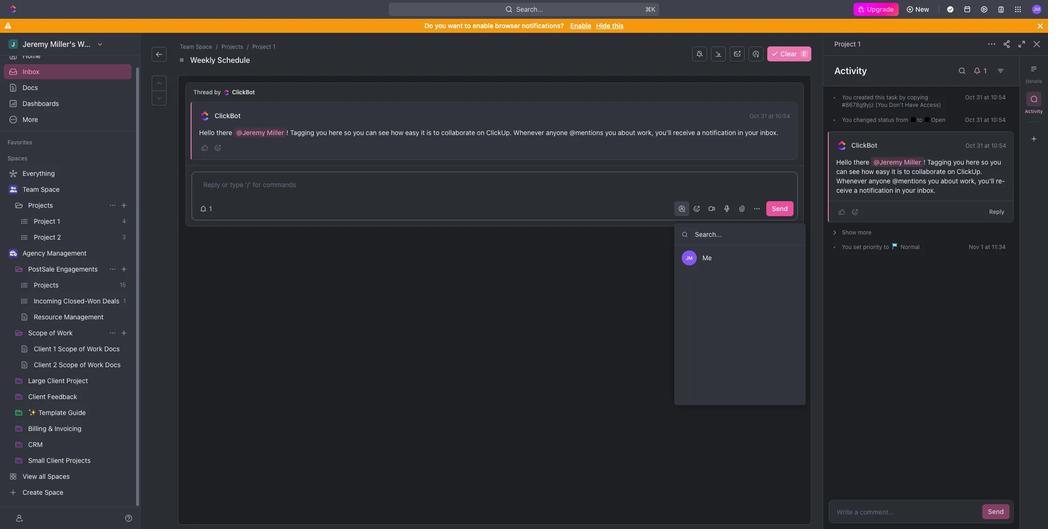 Task type: describe. For each thing, give the bounding box(es) containing it.
management
[[47, 249, 87, 257]]

see for a
[[378, 129, 389, 137]]

task
[[886, 94, 898, 101]]

spaces
[[8, 155, 27, 162]]

can for ceive
[[836, 168, 847, 176]]

agency management link
[[23, 246, 130, 261]]

clear
[[780, 50, 797, 58]]

dashboards link
[[4, 96, 131, 111]]

inbox. inside ! tagging you here so you can see how easy it is to collaborate on clickup. whenever anyone @mentions you about work, you'll re ceive a notification in your inbox.
[[917, 186, 935, 194]]

so for ceive
[[981, 158, 988, 166]]

home link
[[4, 48, 131, 63]]

hello for a
[[199, 129, 215, 137]]

reply
[[989, 208, 1004, 215]]

work
[[57, 329, 73, 337]]

a inside ! tagging you here so you can see how easy it is to collaborate on clickup. whenever anyone @mentions you about work, you'll re ceive a notification in your inbox.
[[854, 186, 858, 194]]

so for a
[[344, 129, 351, 137]]

created
[[853, 94, 874, 101]]

new
[[915, 5, 929, 13]]

postsale
[[28, 265, 55, 273]]

0 vertical spatial your
[[745, 129, 758, 137]]

agency
[[23, 249, 45, 257]]

copying
[[907, 94, 928, 101]]

to inside ! tagging you here so you can see how easy it is to collaborate on clickup. whenever anyone @mentions you about work, you'll re ceive a notification in your inbox.
[[904, 168, 910, 176]]

engagements
[[56, 265, 98, 273]]

send inside task sidebar content section
[[988, 508, 1004, 516]]

set
[[853, 244, 862, 251]]

jm
[[686, 255, 693, 261]]

task sidebar navigation tab list
[[1024, 62, 1044, 147]]

you inside the you created this task by copying #8678g9yjz (you don't have access)
[[842, 94, 852, 101]]

status
[[878, 116, 894, 123]]

at for changed status from
[[984, 116, 989, 123]]

1 / from the left
[[216, 43, 218, 50]]

collaborate for a
[[441, 129, 475, 137]]

it for a
[[421, 129, 425, 137]]

docs
[[23, 84, 38, 92]]

thread
[[193, 89, 213, 96]]

(you
[[875, 101, 887, 108]]

1 horizontal spatial project 1 link
[[834, 40, 861, 48]]

enable
[[473, 22, 493, 30]]

1 vertical spatial team space link
[[23, 182, 130, 197]]

there for a
[[216, 129, 232, 137]]

docs link
[[4, 80, 131, 95]]

you for set priority to
[[842, 244, 852, 251]]

postsale engagements link
[[28, 262, 105, 277]]

home
[[23, 52, 40, 60]]

changed
[[853, 116, 876, 123]]

here for ceive
[[966, 158, 979, 166]]

re
[[996, 177, 1005, 185]]

anyone for ceive
[[869, 177, 891, 185]]

work, for ceive
[[960, 177, 976, 185]]

new button
[[902, 2, 935, 17]]

favorites button
[[4, 137, 36, 148]]

0 horizontal spatial notification
[[702, 129, 736, 137]]

0 vertical spatial clickbot
[[232, 89, 255, 96]]

0 horizontal spatial send button
[[766, 201, 794, 216]]

@mentions for ceive
[[892, 177, 926, 185]]

you'll for a
[[655, 129, 671, 137]]

clickup. for ceive
[[957, 168, 982, 176]]

0 vertical spatial in
[[738, 129, 743, 137]]

schedule
[[217, 56, 250, 64]]

you for changed status from
[[842, 116, 852, 123]]

task sidebar content section
[[823, 56, 1019, 530]]

browser
[[495, 22, 520, 30]]

enable
[[570, 22, 591, 30]]

receive
[[673, 129, 695, 137]]

work, for a
[[637, 129, 654, 137]]

weekly schedule
[[190, 56, 250, 64]]

0 vertical spatial this
[[612, 22, 624, 30]]

from
[[896, 116, 908, 123]]

space for team space
[[41, 185, 60, 193]]

clickbot inside "button"
[[215, 112, 241, 120]]

scope
[[28, 329, 47, 337]]

changed status from
[[852, 116, 910, 123]]

of
[[49, 329, 55, 337]]

hello there for ceive
[[836, 158, 871, 166]]

can for a
[[366, 129, 377, 137]]

here for a
[[329, 129, 342, 137]]

nov 1 at 11:34
[[969, 244, 1006, 251]]

in inside ! tagging you here so you can see how easy it is to collaborate on clickup. whenever anyone @mentions you about work, you'll re ceive a notification in your inbox.
[[895, 186, 900, 194]]

hide
[[596, 22, 610, 30]]

0 vertical spatial projects link
[[220, 42, 245, 52]]

me
[[702, 254, 712, 262]]

scope of work
[[28, 329, 73, 337]]

2 / from the left
[[247, 43, 249, 50]]

you'll for ceive
[[978, 177, 994, 185]]

! tagging you here so you can see how easy it is to collaborate on clickup. whenever anyone @mentions you about work, you'll receive a notification in your inbox.
[[286, 129, 778, 137]]

do you want to enable browser notifications? enable hide this
[[424, 22, 624, 30]]

business time image
[[10, 251, 17, 256]]

#8678g9yjz
[[842, 101, 874, 108]]

0 horizontal spatial inbox.
[[760, 129, 778, 137]]

11:34
[[992, 244, 1006, 251]]

@mentions for a
[[569, 129, 603, 137]]

at for created this task by copying
[[984, 94, 989, 101]]

open
[[930, 116, 945, 123]]

set priority to
[[852, 244, 891, 251]]

inbox link
[[4, 64, 131, 79]]

1 horizontal spatial projects
[[221, 43, 243, 50]]

thread by
[[193, 89, 221, 96]]

how for ceive
[[862, 168, 874, 176]]



Task type: vqa. For each thing, say whether or not it's contained in the screenshot.
the topmost WORK,
yes



Task type: locate. For each thing, give the bounding box(es) containing it.
0 vertical spatial is
[[427, 129, 432, 137]]

0 vertical spatial team space link
[[178, 42, 214, 52]]

0 vertical spatial anyone
[[546, 129, 568, 137]]

upgrade link
[[854, 3, 899, 16]]

there inside task sidebar content section
[[854, 158, 869, 166]]

space up weekly on the top left of the page
[[196, 43, 212, 50]]

by
[[214, 89, 221, 96], [899, 94, 906, 101]]

tree
[[4, 166, 131, 501]]

0 vertical spatial a
[[697, 129, 700, 137]]

team for team space
[[23, 185, 39, 193]]

is
[[427, 129, 432, 137], [897, 168, 902, 176]]

1 vertical spatial you'll
[[978, 177, 994, 185]]

0 horizontal spatial you'll
[[655, 129, 671, 137]]

Search... text field
[[674, 224, 806, 246]]

send button
[[766, 201, 794, 216], [982, 505, 1010, 520]]

0 horizontal spatial this
[[612, 22, 624, 30]]

you'll inside ! tagging you here so you can see how easy it is to collaborate on clickup. whenever anyone @mentions you about work, you'll re ceive a notification in your inbox.
[[978, 177, 994, 185]]

1 horizontal spatial there
[[854, 158, 869, 166]]

details
[[1026, 78, 1042, 84]]

1 vertical spatial send
[[988, 508, 1004, 516]]

tree containing team space
[[4, 166, 131, 501]]

0 horizontal spatial /
[[216, 43, 218, 50]]

0 vertical spatial easy
[[405, 129, 419, 137]]

! for a
[[286, 129, 288, 137]]

0 vertical spatial projects
[[221, 43, 243, 50]]

1 horizontal spatial collaborate
[[912, 168, 946, 176]]

there for ceive
[[854, 158, 869, 166]]

inbox.
[[760, 129, 778, 137], [917, 186, 935, 194]]

reply button
[[985, 206, 1008, 218]]

1 inside task sidebar content section
[[981, 244, 983, 251]]

! for ceive
[[924, 158, 926, 166]]

this
[[612, 22, 624, 30], [875, 94, 885, 101]]

0 horizontal spatial on
[[477, 129, 484, 137]]

1 vertical spatial how
[[862, 168, 874, 176]]

project
[[834, 40, 856, 48], [252, 43, 271, 50]]

send
[[772, 205, 788, 213], [988, 508, 1004, 516]]

hello inside task sidebar content section
[[836, 158, 852, 166]]

1 horizontal spatial a
[[854, 186, 858, 194]]

how for a
[[391, 129, 403, 137]]

on for a
[[477, 129, 484, 137]]

1 vertical spatial this
[[875, 94, 885, 101]]

activity down the 'project 1'
[[834, 65, 867, 76]]

projects link up schedule
[[220, 42, 245, 52]]

priority
[[863, 244, 882, 251]]

your inside ! tagging you here so you can see how easy it is to collaborate on clickup. whenever anyone @mentions you about work, you'll re ceive a notification in your inbox.
[[902, 186, 915, 194]]

team
[[180, 43, 194, 50], [23, 185, 39, 193]]

0 vertical spatial inbox.
[[760, 129, 778, 137]]

there down changed
[[854, 158, 869, 166]]

1 vertical spatial team
[[23, 185, 39, 193]]

1 horizontal spatial how
[[862, 168, 874, 176]]

work, left re at the right of page
[[960, 177, 976, 185]]

0 horizontal spatial hello
[[199, 129, 215, 137]]

about
[[618, 129, 635, 137], [941, 177, 958, 185]]

0 vertical spatial hello there
[[199, 129, 234, 137]]

easy for a
[[405, 129, 419, 137]]

⌘k
[[645, 5, 656, 13]]

tree inside sidebar navigation
[[4, 166, 131, 501]]

2 vertical spatial you
[[842, 244, 852, 251]]

about for a
[[618, 129, 635, 137]]

1 vertical spatial here
[[966, 158, 979, 166]]

0 horizontal spatial project 1 link
[[251, 42, 277, 52]]

1 vertical spatial about
[[941, 177, 958, 185]]

0 horizontal spatial your
[[745, 129, 758, 137]]

how
[[391, 129, 403, 137], [862, 168, 874, 176]]

you
[[842, 94, 852, 101], [842, 116, 852, 123], [842, 244, 852, 251]]

1 horizontal spatial easy
[[876, 168, 890, 176]]

1 vertical spatial hello there
[[836, 158, 871, 166]]

project 1 link
[[834, 40, 861, 48], [251, 42, 277, 52]]

! tagging you here so you can see how easy it is to collaborate on clickup. whenever anyone @mentions you about work, you'll re ceive a notification in your inbox.
[[836, 158, 1005, 194]]

dashboards
[[23, 100, 59, 108]]

there
[[216, 129, 232, 137], [854, 158, 869, 166]]

0 horizontal spatial !
[[286, 129, 288, 137]]

0 vertical spatial it
[[421, 129, 425, 137]]

1 horizontal spatial send
[[988, 508, 1004, 516]]

you left changed
[[842, 116, 852, 123]]

0 horizontal spatial clickup.
[[486, 129, 512, 137]]

/ up the weekly schedule
[[216, 43, 218, 50]]

projects down team space
[[28, 201, 53, 209]]

0 horizontal spatial hello there
[[199, 129, 234, 137]]

can inside ! tagging you here so you can see how easy it is to collaborate on clickup. whenever anyone @mentions you about work, you'll re ceive a notification in your inbox.
[[836, 168, 847, 176]]

3 you from the top
[[842, 244, 852, 251]]

don't
[[889, 101, 903, 108]]

0 horizontal spatial can
[[366, 129, 377, 137]]

weekly
[[190, 56, 216, 64]]

e
[[803, 50, 806, 57]]

in
[[738, 129, 743, 137], [895, 186, 900, 194]]

1 vertical spatial anyone
[[869, 177, 891, 185]]

1 horizontal spatial this
[[875, 94, 885, 101]]

0 vertical spatial so
[[344, 129, 351, 137]]

by up don't
[[899, 94, 906, 101]]

1 horizontal spatial @mentions
[[892, 177, 926, 185]]

1 vertical spatial send button
[[982, 505, 1010, 520]]

about for ceive
[[941, 177, 958, 185]]

notifications?
[[522, 22, 564, 30]]

weekly schedule link
[[188, 54, 252, 66]]

to
[[465, 22, 471, 30], [917, 116, 924, 123], [433, 129, 439, 137], [904, 168, 910, 176], [884, 244, 889, 251]]

is inside ! tagging you here so you can see how easy it is to collaborate on clickup. whenever anyone @mentions you about work, you'll re ceive a notification in your inbox.
[[897, 168, 902, 176]]

do
[[424, 22, 433, 30]]

clickbot down the thread by
[[215, 112, 241, 120]]

user group image
[[10, 187, 17, 193]]

see inside ! tagging you here so you can see how easy it is to collaborate on clickup. whenever anyone @mentions you about work, you'll re ceive a notification in your inbox.
[[849, 168, 860, 176]]

whenever
[[513, 129, 544, 137], [836, 177, 867, 185]]

0 vertical spatial !
[[286, 129, 288, 137]]

1 horizontal spatial project
[[834, 40, 856, 48]]

0 horizontal spatial projects link
[[28, 198, 105, 213]]

projects up schedule
[[221, 43, 243, 50]]

0 horizontal spatial how
[[391, 129, 403, 137]]

clickup. inside ! tagging you here so you can see how easy it is to collaborate on clickup. whenever anyone @mentions you about work, you'll re ceive a notification in your inbox.
[[957, 168, 982, 176]]

0 horizontal spatial whenever
[[513, 129, 544, 137]]

team right user group image
[[23, 185, 39, 193]]

project 1 link up "weekly schedule" link
[[251, 42, 277, 52]]

/
[[216, 43, 218, 50], [247, 43, 249, 50]]

0 vertical spatial collaborate
[[441, 129, 475, 137]]

tagging inside ! tagging you here so you can see how easy it is to collaborate on clickup. whenever anyone @mentions you about work, you'll re ceive a notification in your inbox.
[[927, 158, 951, 166]]

here inside ! tagging you here so you can see how easy it is to collaborate on clickup. whenever anyone @mentions you about work, you'll re ceive a notification in your inbox.
[[966, 158, 979, 166]]

1 horizontal spatial here
[[966, 158, 979, 166]]

tagging for ceive
[[927, 158, 951, 166]]

1 horizontal spatial /
[[247, 43, 249, 50]]

this inside the you created this task by copying #8678g9yjz (you don't have access)
[[875, 94, 885, 101]]

1 horizontal spatial is
[[897, 168, 902, 176]]

0 horizontal spatial tagging
[[290, 129, 314, 137]]

hello
[[199, 129, 215, 137], [836, 158, 852, 166]]

hello there inside task sidebar content section
[[836, 158, 871, 166]]

0 vertical spatial notification
[[702, 129, 736, 137]]

0 vertical spatial tagging
[[290, 129, 314, 137]]

this right hide on the right
[[612, 22, 624, 30]]

upgrade
[[867, 5, 894, 13]]

at
[[984, 94, 989, 101], [768, 113, 774, 120], [984, 116, 989, 123], [984, 142, 990, 149], [985, 244, 990, 251]]

oct 31 at 10:54
[[965, 94, 1006, 101], [750, 113, 790, 120], [965, 116, 1006, 123], [966, 142, 1006, 149]]

notification inside ! tagging you here so you can see how easy it is to collaborate on clickup. whenever anyone @mentions you about work, you'll re ceive a notification in your inbox.
[[859, 186, 893, 194]]

space right user group image
[[41, 185, 60, 193]]

collaborate inside ! tagging you here so you can see how easy it is to collaborate on clickup. whenever anyone @mentions you about work, you'll re ceive a notification in your inbox.
[[912, 168, 946, 176]]

0 vertical spatial team
[[180, 43, 194, 50]]

1 vertical spatial collaborate
[[912, 168, 946, 176]]

scope of work link
[[28, 326, 105, 341]]

0 horizontal spatial anyone
[[546, 129, 568, 137]]

have
[[905, 101, 918, 108]]

team for team space / projects / project 1
[[180, 43, 194, 50]]

31
[[976, 94, 982, 101], [761, 113, 767, 120], [976, 116, 982, 123], [977, 142, 983, 149]]

0 horizontal spatial a
[[697, 129, 700, 137]]

/ up schedule
[[247, 43, 249, 50]]

sidebar navigation
[[0, 33, 140, 530]]

favorites
[[8, 139, 32, 146]]

0 horizontal spatial by
[[214, 89, 221, 96]]

1 vertical spatial is
[[897, 168, 902, 176]]

you'll left receive
[[655, 129, 671, 137]]

0 horizontal spatial team space link
[[23, 182, 130, 197]]

easy
[[405, 129, 419, 137], [876, 168, 890, 176]]

0 vertical spatial send button
[[766, 201, 794, 216]]

0 horizontal spatial activity
[[834, 65, 867, 76]]

nov
[[969, 244, 979, 251]]

easy inside ! tagging you here so you can see how easy it is to collaborate on clickup. whenever anyone @mentions you about work, you'll re ceive a notification in your inbox.
[[876, 168, 890, 176]]

is for a
[[427, 129, 432, 137]]

hello there for a
[[199, 129, 234, 137]]

at for set priority to
[[985, 244, 990, 251]]

anyone inside ! tagging you here so you can see how easy it is to collaborate on clickup. whenever anyone @mentions you about work, you'll re ceive a notification in your inbox.
[[869, 177, 891, 185]]

1 horizontal spatial so
[[981, 158, 988, 166]]

0 vertical spatial about
[[618, 129, 635, 137]]

your
[[745, 129, 758, 137], [902, 186, 915, 194]]

project 1 link down upgrade link
[[834, 40, 861, 48]]

clickbot inside task sidebar content section
[[851, 141, 877, 149]]

1 horizontal spatial work,
[[960, 177, 976, 185]]

inbox
[[23, 68, 40, 76]]

on inside ! tagging you here so you can see how easy it is to collaborate on clickup. whenever anyone @mentions you about work, you'll re ceive a notification in your inbox.
[[947, 168, 955, 176]]

activity down details
[[1025, 108, 1043, 114]]

1 horizontal spatial anyone
[[869, 177, 891, 185]]

space
[[196, 43, 212, 50], [41, 185, 60, 193]]

whenever for a
[[513, 129, 544, 137]]

hello there down clickbot "button"
[[199, 129, 234, 137]]

!
[[286, 129, 288, 137], [924, 158, 926, 166]]

normal
[[899, 244, 920, 251]]

want
[[448, 22, 463, 30]]

2 vertical spatial clickbot
[[851, 141, 877, 149]]

projects link down team space
[[28, 198, 105, 213]]

whenever for ceive
[[836, 177, 867, 185]]

it for ceive
[[892, 168, 895, 176]]

tagging for a
[[290, 129, 314, 137]]

1 button
[[196, 201, 218, 216]]

1 inside button
[[209, 205, 212, 213]]

team inside team space link
[[23, 185, 39, 193]]

0 vertical spatial whenever
[[513, 129, 544, 137]]

how inside ! tagging you here so you can see how easy it is to collaborate on clickup. whenever anyone @mentions you about work, you'll re ceive a notification in your inbox.
[[862, 168, 874, 176]]

space inside tree
[[41, 185, 60, 193]]

you'll
[[655, 129, 671, 137], [978, 177, 994, 185]]

0 vertical spatial on
[[477, 129, 484, 137]]

is for ceive
[[897, 168, 902, 176]]

this up (you
[[875, 94, 885, 101]]

10:54
[[991, 94, 1006, 101], [775, 113, 790, 120], [991, 116, 1006, 123], [991, 142, 1006, 149]]

anyone for a
[[546, 129, 568, 137]]

clickbot down changed
[[851, 141, 877, 149]]

notification
[[702, 129, 736, 137], [859, 186, 893, 194]]

easy for ceive
[[876, 168, 890, 176]]

hello there
[[199, 129, 234, 137], [836, 158, 871, 166]]

0 horizontal spatial send
[[772, 205, 788, 213]]

1 vertical spatial inbox.
[[917, 186, 935, 194]]

by right thread
[[214, 89, 221, 96]]

0 horizontal spatial work,
[[637, 129, 654, 137]]

0 horizontal spatial @mentions
[[569, 129, 603, 137]]

0 vertical spatial how
[[391, 129, 403, 137]]

agency management
[[23, 249, 87, 257]]

space for team space / projects / project 1
[[196, 43, 212, 50]]

you up #8678g9yjz
[[842, 94, 852, 101]]

1 horizontal spatial by
[[899, 94, 906, 101]]

projects inside sidebar navigation
[[28, 201, 53, 209]]

can
[[366, 129, 377, 137], [836, 168, 847, 176]]

2 you from the top
[[842, 116, 852, 123]]

0 vertical spatial space
[[196, 43, 212, 50]]

1 horizontal spatial in
[[895, 186, 900, 194]]

projects link
[[220, 42, 245, 52], [28, 198, 105, 213]]

on for ceive
[[947, 168, 955, 176]]

team space / projects / project 1
[[180, 43, 275, 50]]

clickbot up clickbot "button"
[[232, 89, 255, 96]]

clickbot button
[[214, 112, 241, 120]]

search...
[[516, 5, 543, 13]]

you'll left re at the right of page
[[978, 177, 994, 185]]

work, left receive
[[637, 129, 654, 137]]

it inside ! tagging you here so you can see how easy it is to collaborate on clickup. whenever anyone @mentions you about work, you'll re ceive a notification in your inbox.
[[892, 168, 895, 176]]

team space
[[23, 185, 60, 193]]

access)
[[920, 101, 941, 108]]

1 horizontal spatial about
[[941, 177, 958, 185]]

collaborate for ceive
[[912, 168, 946, 176]]

0 vertical spatial there
[[216, 129, 232, 137]]

you left set
[[842, 244, 852, 251]]

hello there down changed
[[836, 158, 871, 166]]

0 vertical spatial you
[[842, 94, 852, 101]]

work, inside ! tagging you here so you can see how easy it is to collaborate on clickup. whenever anyone @mentions you about work, you'll re ceive a notification in your inbox.
[[960, 177, 976, 185]]

1 vertical spatial space
[[41, 185, 60, 193]]

oct
[[965, 94, 975, 101], [750, 113, 759, 120], [965, 116, 975, 123], [966, 142, 975, 149]]

see for ceive
[[849, 168, 860, 176]]

activity inside task sidebar content section
[[834, 65, 867, 76]]

postsale engagements
[[28, 265, 98, 273]]

about inside ! tagging you here so you can see how easy it is to collaborate on clickup. whenever anyone @mentions you about work, you'll re ceive a notification in your inbox.
[[941, 177, 958, 185]]

1 horizontal spatial clickup.
[[957, 168, 982, 176]]

so inside ! tagging you here so you can see how easy it is to collaborate on clickup. whenever anyone @mentions you about work, you'll re ceive a notification in your inbox.
[[981, 158, 988, 166]]

1 horizontal spatial it
[[892, 168, 895, 176]]

so
[[344, 129, 351, 137], [981, 158, 988, 166]]

project 1
[[834, 40, 861, 48]]

1 horizontal spatial on
[[947, 168, 955, 176]]

0 horizontal spatial team
[[23, 185, 39, 193]]

there down clickbot "button"
[[216, 129, 232, 137]]

1 horizontal spatial inbox.
[[917, 186, 935, 194]]

activity inside task sidebar navigation tab list
[[1025, 108, 1043, 114]]

ceive
[[836, 177, 1005, 194]]

1 horizontal spatial see
[[849, 168, 860, 176]]

0 vertical spatial can
[[366, 129, 377, 137]]

0 horizontal spatial it
[[421, 129, 425, 137]]

clickup. for a
[[486, 129, 512, 137]]

@mentions inside ! tagging you here so you can see how easy it is to collaborate on clickup. whenever anyone @mentions you about work, you'll re ceive a notification in your inbox.
[[892, 177, 926, 185]]

0 vertical spatial send
[[772, 205, 788, 213]]

1 vertical spatial notification
[[859, 186, 893, 194]]

whenever inside ! tagging you here so you can see how easy it is to collaborate on clickup. whenever anyone @mentions you about work, you'll re ceive a notification in your inbox.
[[836, 177, 867, 185]]

1 vertical spatial projects link
[[28, 198, 105, 213]]

0 horizontal spatial space
[[41, 185, 60, 193]]

here
[[329, 129, 342, 137], [966, 158, 979, 166]]

0 horizontal spatial project
[[252, 43, 271, 50]]

team up weekly on the top left of the page
[[180, 43, 194, 50]]

1 you from the top
[[842, 94, 852, 101]]

by inside the you created this task by copying #8678g9yjz (you don't have access)
[[899, 94, 906, 101]]

1 horizontal spatial team space link
[[178, 42, 214, 52]]

hello for ceive
[[836, 158, 852, 166]]

1 vertical spatial projects
[[28, 201, 53, 209]]

! inside ! tagging you here so you can see how easy it is to collaborate on clickup. whenever anyone @mentions you about work, you'll re ceive a notification in your inbox.
[[924, 158, 926, 166]]

you created this task by copying #8678g9yjz (you don't have access)
[[842, 94, 941, 108]]



